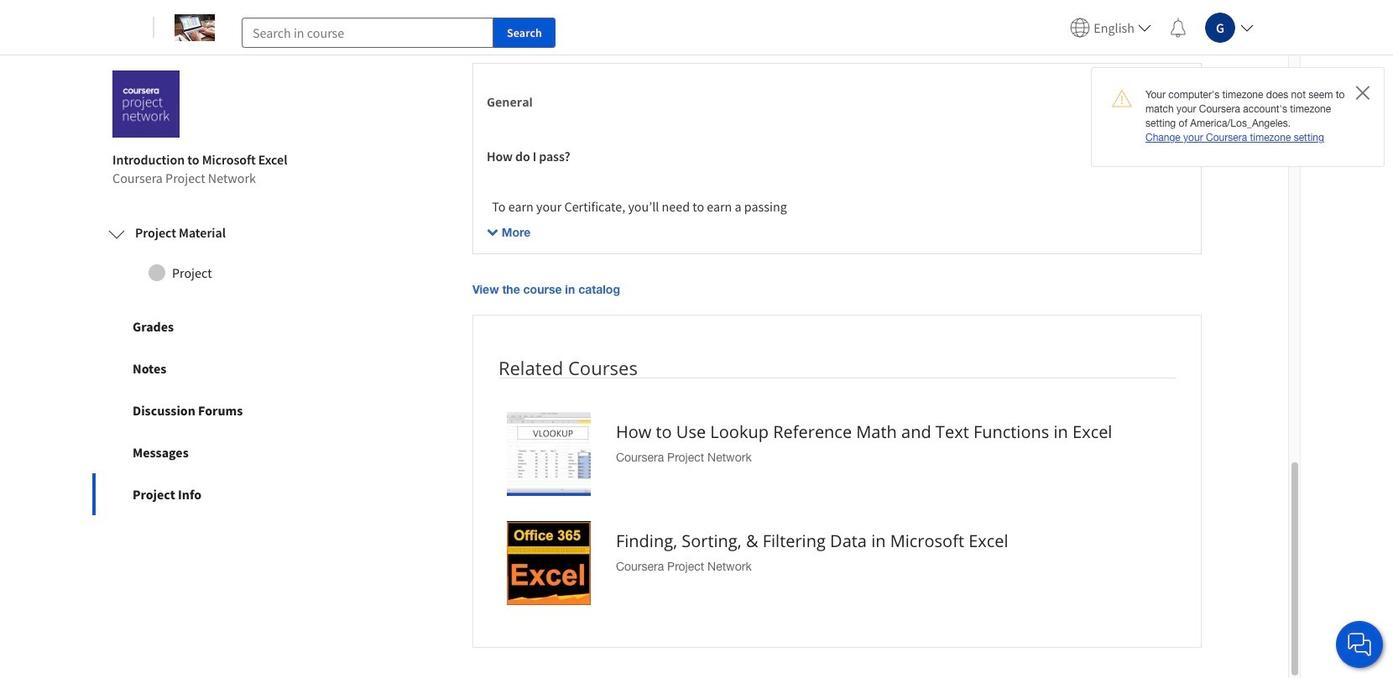Task type: vqa. For each thing, say whether or not it's contained in the screenshot.
Read on to discover sales jobs at the entry level and the steps you can take to get an entry-level sales job.
no



Task type: locate. For each thing, give the bounding box(es) containing it.
name home page | coursera image
[[175, 14, 215, 41]]

coursera project network image
[[113, 71, 180, 138]]



Task type: describe. For each thing, give the bounding box(es) containing it.
help center image
[[1350, 635, 1370, 655]]

Search in course text field
[[242, 17, 494, 47]]

timezone mismatch warning modal dialog
[[1091, 67, 1385, 167]]



